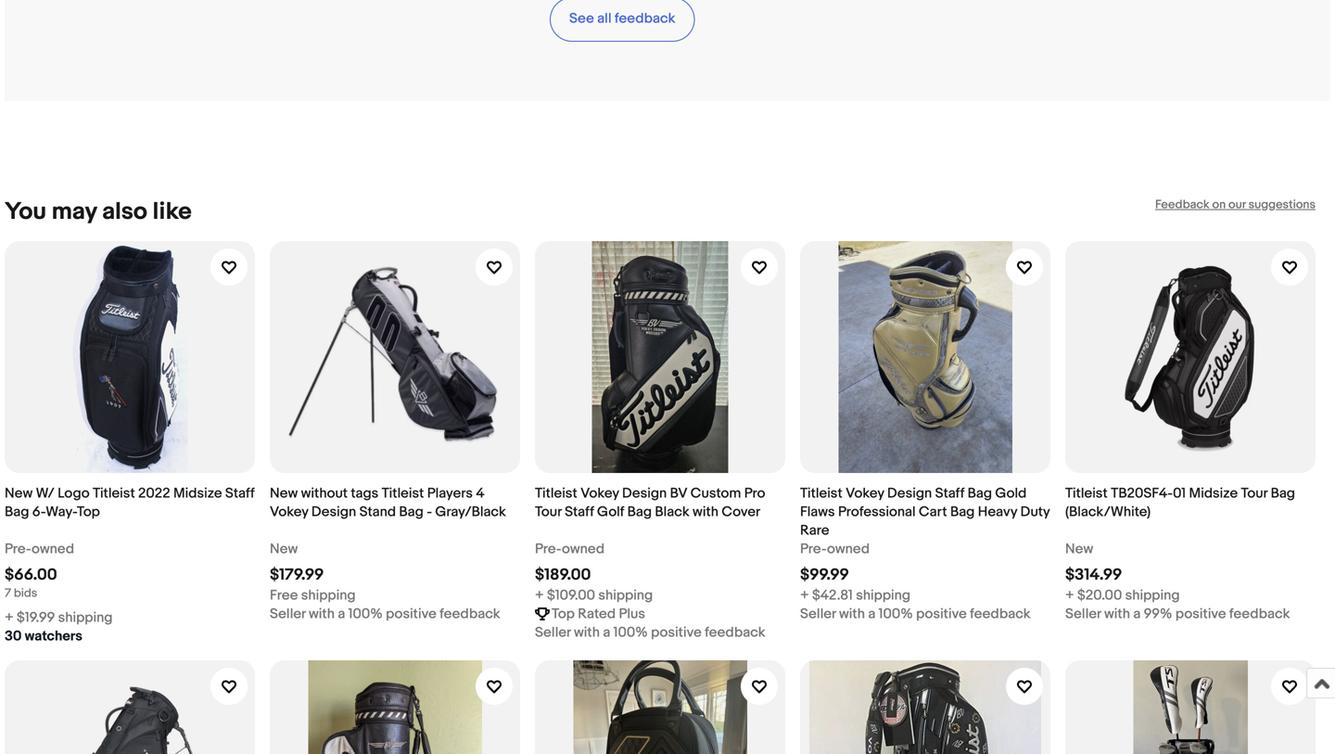 Task type: locate. For each thing, give the bounding box(es) containing it.
5 titleist from the left
[[1066, 485, 1108, 502]]

2 horizontal spatial design
[[888, 485, 933, 502]]

$314.99
[[1066, 565, 1123, 585]]

with down free shipping "text field" at the bottom of the page
[[309, 606, 335, 622]]

2 midsize from the left
[[1190, 485, 1238, 502]]

1 horizontal spatial midsize
[[1190, 485, 1238, 502]]

100% down free shipping "text field" at the bottom of the page
[[348, 606, 383, 622]]

staff inside titleist vokey design bv custom pro tour staff golf bag black with  cover
[[565, 504, 594, 520]]

0 vertical spatial tour
[[1242, 485, 1268, 502]]

titleist tb20sf4-01 midsize tour bag (black/white)
[[1066, 485, 1296, 520]]

with inside titleist vokey design bv custom pro tour staff golf bag black with  cover
[[693, 504, 719, 520]]

+ inside new $314.99 + $20.00 shipping seller with a 99% positive feedback
[[1066, 587, 1075, 604]]

vokey for titleist vokey design bv custom pro tour staff golf bag black with  cover
[[581, 485, 619, 502]]

$189.00 text field
[[535, 565, 591, 585]]

+ up 30
[[5, 609, 14, 626]]

staff for $189.00
[[565, 504, 594, 520]]

7 bids text field
[[5, 586, 37, 601]]

design inside titleist vokey design staff bag gold flaws professional cart bag heavy duty rare pre-owned $99.99 + $42.81 shipping seller with a 100% positive feedback
[[888, 485, 933, 502]]

design for titleist vokey design staff bag gold flaws professional cart bag heavy duty rare pre-owned $99.99 + $42.81 shipping seller with a 100% positive feedback
[[888, 485, 933, 502]]

owned up $99.99 "text box"
[[827, 541, 870, 557]]

1 horizontal spatial pre-
[[535, 541, 562, 557]]

2 titleist from the left
[[382, 485, 424, 502]]

bv custom
[[670, 485, 742, 502]]

1 horizontal spatial pre-owned text field
[[535, 540, 605, 558]]

0 horizontal spatial staff
[[225, 485, 255, 502]]

0 horizontal spatial top
[[77, 504, 100, 520]]

0 vertical spatial top
[[77, 504, 100, 520]]

1 horizontal spatial 100%
[[614, 624, 648, 641]]

shipping up 99%
[[1126, 587, 1180, 604]]

top
[[77, 504, 100, 520], [552, 606, 575, 622]]

tb20sf4-
[[1111, 485, 1174, 502]]

design inside titleist vokey design bv custom pro tour staff golf bag black with  cover
[[622, 485, 667, 502]]

1 midsize from the left
[[173, 485, 222, 502]]

vokey up 'professional' on the bottom right of the page
[[846, 485, 885, 502]]

$42.81
[[813, 587, 853, 604]]

pre- inside the "pre-owned $66.00 7 bids + $19.99 shipping 30 watchers"
[[5, 541, 32, 557]]

0 horizontal spatial vokey
[[270, 504, 308, 520]]

1 horizontal spatial top
[[552, 606, 575, 622]]

new for w/
[[5, 485, 33, 502]]

1 horizontal spatial staff
[[565, 504, 594, 520]]

seller
[[270, 606, 306, 622], [801, 606, 836, 622], [1066, 606, 1102, 622], [535, 624, 571, 641]]

shipping
[[301, 587, 356, 604], [599, 587, 653, 604], [856, 587, 911, 604], [1126, 587, 1180, 604], [58, 609, 113, 626]]

bag inside titleist vokey design bv custom pro tour staff golf bag black with  cover
[[628, 504, 652, 520]]

vokey
[[581, 485, 619, 502], [846, 485, 885, 502], [270, 504, 308, 520]]

pre- for $189.00
[[535, 541, 562, 557]]

midsize right 2022
[[173, 485, 222, 502]]

top down logo
[[77, 504, 100, 520]]

3 owned from the left
[[827, 541, 870, 557]]

titleist inside titleist vokey design bv custom pro tour staff golf bag black with  cover
[[535, 485, 578, 502]]

midsize
[[173, 485, 222, 502], [1190, 485, 1238, 502]]

design inside the new without tags titleist players 4 vokey design stand bag - gray/black
[[312, 504, 356, 520]]

+ $19.99 shipping text field
[[5, 608, 113, 627]]

titleist up flaws
[[801, 485, 843, 502]]

seller inside new $179.99 free shipping seller with a 100% positive feedback
[[270, 606, 306, 622]]

titleist inside the new without tags titleist players 4 vokey design stand bag - gray/black
[[382, 485, 424, 502]]

pre-owned text field up $66.00 text box
[[5, 540, 74, 558]]

with inside new $179.99 free shipping seller with a 100% positive feedback
[[309, 606, 335, 622]]

titleist inside titleist vokey design staff bag gold flaws professional cart bag heavy duty rare pre-owned $99.99 + $42.81 shipping seller with a 100% positive feedback
[[801, 485, 843, 502]]

seller down $42.81
[[801, 606, 836, 622]]

vokey inside titleist vokey design staff bag gold flaws professional cart bag heavy duty rare pre-owned $99.99 + $42.81 shipping seller with a 100% positive feedback
[[846, 485, 885, 502]]

0 horizontal spatial design
[[312, 504, 356, 520]]

a down + $42.81 shipping text box
[[869, 606, 876, 622]]

1 owned from the left
[[32, 541, 74, 557]]

pre- down rare
[[801, 541, 827, 557]]

+ down the $189.00
[[535, 587, 544, 604]]

owned up $66.00
[[32, 541, 74, 557]]

1 vertical spatial top
[[552, 606, 575, 622]]

with
[[693, 504, 719, 520], [309, 606, 335, 622], [839, 606, 865, 622], [1105, 606, 1131, 622], [574, 624, 600, 641]]

bag
[[968, 485, 993, 502], [1271, 485, 1296, 502], [5, 504, 29, 520], [399, 504, 424, 520], [628, 504, 652, 520], [951, 504, 975, 520]]

4
[[476, 485, 485, 502]]

owned
[[32, 541, 74, 557], [562, 541, 605, 557], [827, 541, 870, 557]]

design up black
[[622, 485, 667, 502]]

staff up "cart" at the bottom right
[[936, 485, 965, 502]]

-
[[427, 504, 432, 520]]

seller down $20.00
[[1066, 606, 1102, 622]]

titleist up stand
[[382, 485, 424, 502]]

tour inside the titleist tb20sf4-01 midsize tour bag (black/white)
[[1242, 485, 1268, 502]]

new for $314.99
[[1066, 541, 1094, 557]]

a
[[338, 606, 345, 622], [869, 606, 876, 622], [1134, 606, 1141, 622], [603, 624, 611, 641]]

2 horizontal spatial 100%
[[879, 606, 913, 622]]

0 horizontal spatial pre-owned text field
[[5, 540, 74, 558]]

(black/white)
[[1066, 504, 1151, 520]]

tour
[[1242, 485, 1268, 502], [535, 504, 562, 520]]

vokey up new text field
[[270, 504, 308, 520]]

pre- up $66.00 text box
[[5, 541, 32, 557]]

with down + $42.81 shipping text box
[[839, 606, 865, 622]]

suggestions
[[1249, 197, 1316, 212]]

list
[[5, 226, 1331, 754]]

midsize inside new w/ logo titleist 2022 midsize staff bag 6-way-top
[[173, 485, 222, 502]]

shipping up watchers on the left bottom of page
[[58, 609, 113, 626]]

feedback
[[615, 10, 676, 27], [440, 606, 501, 622], [970, 606, 1031, 622], [1230, 606, 1291, 622], [705, 624, 766, 641]]

a left 99%
[[1134, 606, 1141, 622]]

30 watchers text field
[[5, 627, 82, 646]]

new inside new $314.99 + $20.00 shipping seller with a 99% positive feedback
[[1066, 541, 1094, 557]]

on
[[1213, 197, 1226, 212]]

design up "cart" at the bottom right
[[888, 485, 933, 502]]

$314.99 text field
[[1066, 565, 1123, 585]]

Pre-owned text field
[[5, 540, 74, 558], [535, 540, 605, 558]]

rated
[[578, 606, 616, 622]]

staff inside titleist vokey design staff bag gold flaws professional cart bag heavy duty rare pre-owned $99.99 + $42.81 shipping seller with a 100% positive feedback
[[936, 485, 965, 502]]

free
[[270, 587, 298, 604]]

titleist right logo
[[93, 485, 135, 502]]

1 pre- from the left
[[5, 541, 32, 557]]

bag inside new w/ logo titleist 2022 midsize staff bag 6-way-top
[[5, 504, 29, 520]]

2 horizontal spatial pre-
[[801, 541, 827, 557]]

7
[[5, 586, 11, 601]]

new left without
[[270, 485, 298, 502]]

+ left $20.00
[[1066, 587, 1075, 604]]

shipping inside new $179.99 free shipping seller with a 100% positive feedback
[[301, 587, 356, 604]]

2 horizontal spatial vokey
[[846, 485, 885, 502]]

gold
[[996, 485, 1027, 502]]

positive
[[386, 606, 437, 622], [917, 606, 967, 622], [1176, 606, 1227, 622], [651, 624, 702, 641]]

bids
[[14, 586, 37, 601]]

titleist vokey design staff bag gold flaws professional cart bag heavy duty rare pre-owned $99.99 + $42.81 shipping seller with a 100% positive feedback
[[801, 485, 1050, 622]]

shipping down $179.99 text box
[[301, 587, 356, 604]]

$20.00
[[1078, 587, 1123, 604]]

w/
[[36, 485, 54, 502]]

tour left golf at the left
[[535, 504, 562, 520]]

cover
[[722, 504, 761, 520]]

0 horizontal spatial owned
[[32, 541, 74, 557]]

2 pre-owned text field from the left
[[535, 540, 605, 558]]

3 pre- from the left
[[801, 541, 827, 557]]

seller down free
[[270, 606, 306, 622]]

shipping up plus
[[599, 587, 653, 604]]

new for $179.99
[[270, 541, 298, 557]]

3 titleist from the left
[[535, 485, 578, 502]]

titleist right 4
[[535, 485, 578, 502]]

vokey up golf at the left
[[581, 485, 619, 502]]

1 horizontal spatial design
[[622, 485, 667, 502]]

+ left $42.81
[[801, 587, 810, 604]]

vokey inside titleist vokey design bv custom pro tour staff golf bag black with  cover
[[581, 485, 619, 502]]

100% down plus
[[614, 624, 648, 641]]

pre- up $189.00 text box
[[535, 541, 562, 557]]

a down top rated plus text box
[[603, 624, 611, 641]]

$189.00
[[535, 565, 591, 585]]

feedback on our suggestions
[[1156, 197, 1316, 212]]

with down the bv custom at the right
[[693, 504, 719, 520]]

0 horizontal spatial tour
[[535, 504, 562, 520]]

top down $109.00 in the bottom of the page
[[552, 606, 575, 622]]

shipping inside the "pre-owned $66.00 7 bids + $19.99 shipping 30 watchers"
[[58, 609, 113, 626]]

tags
[[351, 485, 379, 502]]

you
[[5, 197, 46, 226]]

100% down + $42.81 shipping text box
[[879, 606, 913, 622]]

staff left without
[[225, 485, 255, 502]]

+
[[535, 587, 544, 604], [801, 587, 810, 604], [1066, 587, 1075, 604], [5, 609, 14, 626]]

shipping up seller with a 100% positive feedback text field
[[856, 587, 911, 604]]

design
[[622, 485, 667, 502], [888, 485, 933, 502], [312, 504, 356, 520]]

pre-owned text field up $189.00 text box
[[535, 540, 605, 558]]

owned inside pre-owned $189.00 + $109.00 shipping
[[562, 541, 605, 557]]

shipping inside pre-owned $189.00 + $109.00 shipping
[[599, 587, 653, 604]]

logo
[[58, 485, 90, 502]]

a inside new $314.99 + $20.00 shipping seller with a 99% positive feedback
[[1134, 606, 1141, 622]]

pre- inside pre-owned $189.00 + $109.00 shipping
[[535, 541, 562, 557]]

design down without
[[312, 504, 356, 520]]

+ $109.00 shipping text field
[[535, 586, 653, 605]]

black
[[655, 504, 690, 520]]

new left w/
[[5, 485, 33, 502]]

2 pre- from the left
[[535, 541, 562, 557]]

vokey inside the new without tags titleist players 4 vokey design stand bag - gray/black
[[270, 504, 308, 520]]

0 horizontal spatial 100%
[[348, 606, 383, 622]]

new $179.99 free shipping seller with a 100% positive feedback
[[270, 541, 501, 622]]

pre- inside titleist vokey design staff bag gold flaws professional cart bag heavy duty rare pre-owned $99.99 + $42.81 shipping seller with a 100% positive feedback
[[801, 541, 827, 557]]

1 horizontal spatial owned
[[562, 541, 605, 557]]

0 horizontal spatial pre-
[[5, 541, 32, 557]]

titleist
[[93, 485, 135, 502], [382, 485, 424, 502], [535, 485, 578, 502], [801, 485, 843, 502], [1066, 485, 1108, 502]]

list containing $66.00
[[5, 226, 1331, 754]]

new inside the new without tags titleist players 4 vokey design stand bag - gray/black
[[270, 485, 298, 502]]

New text field
[[1066, 540, 1094, 558]]

new inside new w/ logo titleist 2022 midsize staff bag 6-way-top
[[5, 485, 33, 502]]

a down free shipping "text field" at the bottom of the page
[[338, 606, 345, 622]]

1 titleist from the left
[[93, 485, 135, 502]]

1 pre-owned text field from the left
[[5, 540, 74, 558]]

with down rated
[[574, 624, 600, 641]]

positive inside text box
[[651, 624, 702, 641]]

4 titleist from the left
[[801, 485, 843, 502]]

feedback inside titleist vokey design staff bag gold flaws professional cart bag heavy duty rare pre-owned $99.99 + $42.81 shipping seller with a 100% positive feedback
[[970, 606, 1031, 622]]

also
[[102, 197, 147, 226]]

new for without
[[270, 485, 298, 502]]

staff
[[225, 485, 255, 502], [936, 485, 965, 502], [565, 504, 594, 520]]

titleist up (black/white)
[[1066, 485, 1108, 502]]

pre-owned text field for $189.00
[[535, 540, 605, 558]]

feedback inside text box
[[705, 624, 766, 641]]

pre-
[[5, 541, 32, 557], [535, 541, 562, 557], [801, 541, 827, 557]]

100%
[[348, 606, 383, 622], [879, 606, 913, 622], [614, 624, 648, 641]]

owned up the $189.00
[[562, 541, 605, 557]]

2 horizontal spatial staff
[[936, 485, 965, 502]]

+ inside titleist vokey design staff bag gold flaws professional cart bag heavy duty rare pre-owned $99.99 + $42.81 shipping seller with a 100% positive feedback
[[801, 587, 810, 604]]

players
[[427, 485, 473, 502]]

staff left golf at the left
[[565, 504, 594, 520]]

new up the $314.99 text box
[[1066, 541, 1094, 557]]

owned for $189.00
[[562, 541, 605, 557]]

100% inside titleist vokey design staff bag gold flaws professional cart bag heavy duty rare pre-owned $99.99 + $42.81 shipping seller with a 100% positive feedback
[[879, 606, 913, 622]]

see all feedback
[[570, 10, 676, 27]]

heavy
[[978, 504, 1018, 520]]

1 horizontal spatial tour
[[1242, 485, 1268, 502]]

Seller with a 99% positive feedback text field
[[1066, 605, 1291, 623]]

0 horizontal spatial midsize
[[173, 485, 222, 502]]

1 horizontal spatial vokey
[[581, 485, 619, 502]]

shipping inside titleist vokey design staff bag gold flaws professional cart bag heavy duty rare pre-owned $99.99 + $42.81 shipping seller with a 100% positive feedback
[[856, 587, 911, 604]]

+ inside the "pre-owned $66.00 7 bids + $19.99 shipping 30 watchers"
[[5, 609, 14, 626]]

midsize right 01
[[1190, 485, 1238, 502]]

with down + $20.00 shipping text field
[[1105, 606, 1131, 622]]

new inside new $179.99 free shipping seller with a 100% positive feedback
[[270, 541, 298, 557]]

new up $179.99 text box
[[270, 541, 298, 557]]

staff inside new w/ logo titleist 2022 midsize staff bag 6-way-top
[[225, 485, 255, 502]]

2 horizontal spatial owned
[[827, 541, 870, 557]]

tour right 01
[[1242, 485, 1268, 502]]

2 owned from the left
[[562, 541, 605, 557]]

Seller with a 100% positive feedback text field
[[270, 605, 501, 623], [535, 623, 766, 642]]

1 vertical spatial tour
[[535, 504, 562, 520]]

99%
[[1144, 606, 1173, 622]]

titleist inside the titleist tb20sf4-01 midsize tour bag (black/white)
[[1066, 485, 1108, 502]]

new
[[5, 485, 33, 502], [270, 485, 298, 502], [270, 541, 298, 557], [1066, 541, 1094, 557]]

owned inside the "pre-owned $66.00 7 bids + $19.99 shipping 30 watchers"
[[32, 541, 74, 557]]

30
[[5, 628, 22, 645]]



Task type: vqa. For each thing, say whether or not it's contained in the screenshot.


Task type: describe. For each thing, give the bounding box(es) containing it.
Seller with a 100% positive feedback text field
[[801, 605, 1031, 623]]

with inside titleist vokey design staff bag gold flaws professional cart bag heavy duty rare pre-owned $99.99 + $42.81 shipping seller with a 100% positive feedback
[[839, 606, 865, 622]]

+ inside pre-owned $189.00 + $109.00 shipping
[[535, 587, 544, 604]]

seller inside new $314.99 + $20.00 shipping seller with a 99% positive feedback
[[1066, 606, 1102, 622]]

owned for $66.00
[[32, 541, 74, 557]]

$179.99
[[270, 565, 324, 585]]

stand
[[360, 504, 396, 520]]

cart
[[919, 504, 948, 520]]

you may also like
[[5, 197, 192, 226]]

positive inside new $179.99 free shipping seller with a 100% positive feedback
[[386, 606, 437, 622]]

new without tags titleist players 4 vokey design stand bag - gray/black
[[270, 485, 506, 520]]

seller down $109.00 in the bottom of the page
[[535, 624, 571, 641]]

design for titleist vokey design bv custom pro tour staff golf bag black with  cover
[[622, 485, 667, 502]]

like
[[153, 197, 192, 226]]

bag inside the titleist tb20sf4-01 midsize tour bag (black/white)
[[1271, 485, 1296, 502]]

titleist for titleist vokey design staff bag gold flaws professional cart bag heavy duty rare pre-owned $99.99 + $42.81 shipping seller with a 100% positive feedback
[[801, 485, 843, 502]]

bag inside the new without tags titleist players 4 vokey design stand bag - gray/black
[[399, 504, 424, 520]]

a inside text box
[[603, 624, 611, 641]]

Pre-owned text field
[[801, 540, 870, 558]]

01
[[1174, 485, 1187, 502]]

midsize inside the titleist tb20sf4-01 midsize tour bag (black/white)
[[1190, 485, 1238, 502]]

tour inside titleist vokey design bv custom pro tour staff golf bag black with  cover
[[535, 504, 562, 520]]

$109.00
[[547, 587, 596, 604]]

plus
[[619, 606, 646, 622]]

shipping inside new $314.99 + $20.00 shipping seller with a 99% positive feedback
[[1126, 587, 1180, 604]]

owned inside titleist vokey design staff bag gold flaws professional cart bag heavy duty rare pre-owned $99.99 + $42.81 shipping seller with a 100% positive feedback
[[827, 541, 870, 557]]

+ $20.00 shipping text field
[[1066, 586, 1180, 605]]

$99.99 text field
[[801, 565, 850, 585]]

rare
[[801, 522, 830, 539]]

100% inside new $179.99 free shipping seller with a 100% positive feedback
[[348, 606, 383, 622]]

feedback on our suggestions link
[[1156, 197, 1316, 212]]

positive inside new $314.99 + $20.00 shipping seller with a 99% positive feedback
[[1176, 606, 1227, 622]]

$99.99
[[801, 565, 850, 585]]

vokey for titleist vokey design staff bag gold flaws professional cart bag heavy duty rare pre-owned $99.99 + $42.81 shipping seller with a 100% positive feedback
[[846, 485, 885, 502]]

titleist inside new w/ logo titleist 2022 midsize staff bag 6-way-top
[[93, 485, 135, 502]]

new w/ logo titleist 2022 midsize staff bag 6-way-top
[[5, 485, 255, 520]]

may
[[52, 197, 97, 226]]

way-
[[46, 504, 77, 520]]

$66.00
[[5, 565, 57, 585]]

2022
[[138, 485, 170, 502]]

staff for $66.00
[[225, 485, 255, 502]]

$66.00 text field
[[5, 565, 57, 585]]

watchers
[[25, 628, 82, 645]]

without
[[301, 485, 348, 502]]

pro
[[745, 485, 766, 502]]

a inside new $179.99 free shipping seller with a 100% positive feedback
[[338, 606, 345, 622]]

Free shipping text field
[[270, 586, 356, 605]]

new $314.99 + $20.00 shipping seller with a 99% positive feedback
[[1066, 541, 1291, 622]]

with inside new $314.99 + $20.00 shipping seller with a 99% positive feedback
[[1105, 606, 1131, 622]]

our
[[1229, 197, 1246, 212]]

gray/black
[[435, 504, 506, 520]]

pre-owned $66.00 7 bids + $19.99 shipping 30 watchers
[[5, 541, 113, 645]]

titleist for titleist vokey design bv custom pro tour staff golf bag black with  cover
[[535, 485, 578, 502]]

flaws
[[801, 504, 835, 520]]

$19.99
[[17, 609, 55, 626]]

top rated plus
[[552, 606, 646, 622]]

0 horizontal spatial seller with a 100% positive feedback text field
[[270, 605, 501, 623]]

titleist for titleist tb20sf4-01 midsize tour bag (black/white)
[[1066, 485, 1108, 502]]

pre-owned text field for $66.00
[[5, 540, 74, 558]]

all
[[597, 10, 612, 27]]

professional
[[839, 504, 916, 520]]

pre- for $66.00
[[5, 541, 32, 557]]

feedback inside new $314.99 + $20.00 shipping seller with a 99% positive feedback
[[1230, 606, 1291, 622]]

seller with a 100% positive feedback
[[535, 624, 766, 641]]

Top Rated Plus text field
[[552, 605, 646, 623]]

+ $42.81 shipping text field
[[801, 586, 911, 605]]

feedback
[[1156, 197, 1210, 212]]

top inside text box
[[552, 606, 575, 622]]

a inside titleist vokey design staff bag gold flaws professional cart bag heavy duty rare pre-owned $99.99 + $42.81 shipping seller with a 100% positive feedback
[[869, 606, 876, 622]]

1 horizontal spatial seller with a 100% positive feedback text field
[[535, 623, 766, 642]]

titleist vokey design bv custom pro tour staff golf bag black with  cover
[[535, 485, 766, 520]]

positive inside titleist vokey design staff bag gold flaws professional cart bag heavy duty rare pre-owned $99.99 + $42.81 shipping seller with a 100% positive feedback
[[917, 606, 967, 622]]

6-
[[32, 504, 46, 520]]

duty
[[1021, 504, 1050, 520]]

New text field
[[270, 540, 298, 558]]

top inside new w/ logo titleist 2022 midsize staff bag 6-way-top
[[77, 504, 100, 520]]

see all feedback link
[[550, 0, 695, 42]]

pre-owned $189.00 + $109.00 shipping
[[535, 541, 653, 604]]

feedback inside new $179.99 free shipping seller with a 100% positive feedback
[[440, 606, 501, 622]]

seller inside titleist vokey design staff bag gold flaws professional cart bag heavy duty rare pre-owned $99.99 + $42.81 shipping seller with a 100% positive feedback
[[801, 606, 836, 622]]

golf
[[597, 504, 625, 520]]

see
[[570, 10, 594, 27]]

$179.99 text field
[[270, 565, 324, 585]]



